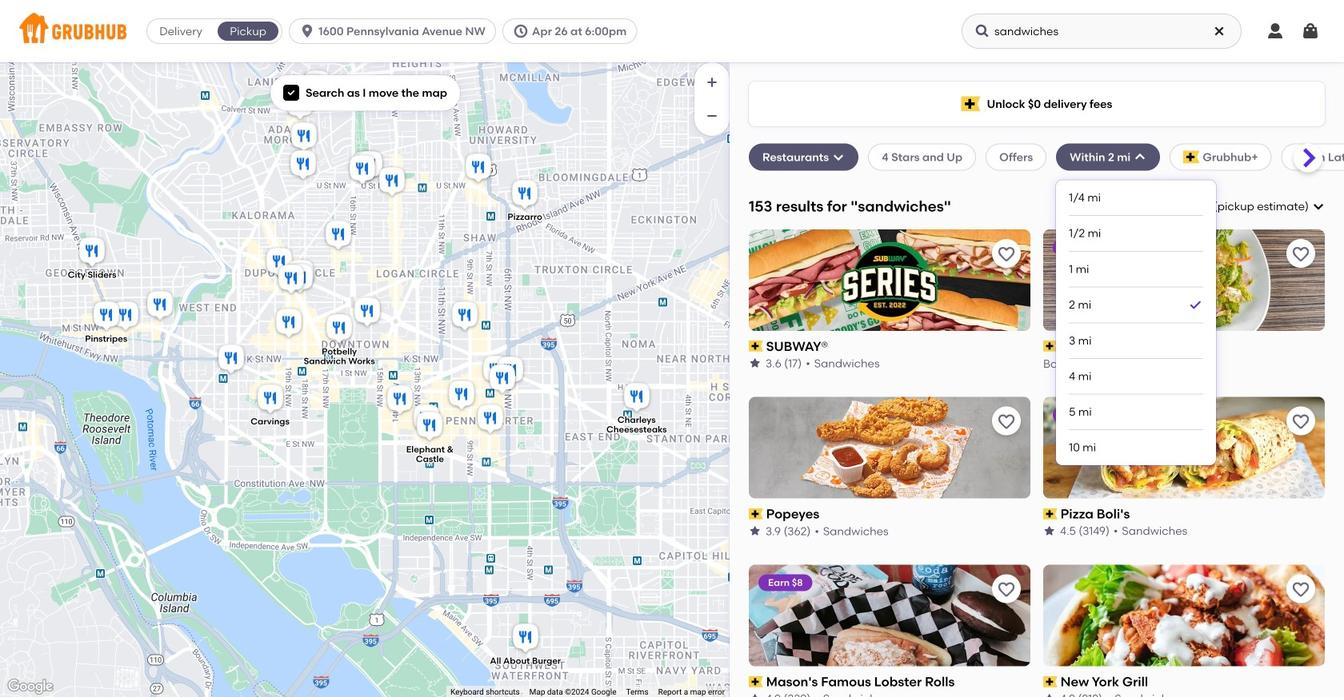 Task type: vqa. For each thing, say whether or not it's contained in the screenshot.
WITH
no



Task type: locate. For each thing, give the bounding box(es) containing it.
java house image
[[322, 218, 354, 254]]

urban roast image
[[446, 378, 478, 414]]

pizza corner image
[[354, 149, 386, 184]]

popeyes logo image
[[749, 397, 1030, 499]]

0 vertical spatial grubhub plus flag logo image
[[961, 96, 981, 112]]

city sliders image
[[76, 235, 108, 270]]

star icon image for subway® logo
[[749, 357, 762, 370]]

subscription pass image
[[749, 677, 763, 688], [1043, 677, 1057, 688]]

potbelly sandwich works image
[[323, 312, 355, 347]]

six street eats logo image
[[1043, 229, 1325, 331]]

mason's famous lobster rolls logo image
[[749, 565, 1030, 667]]

carvings image
[[254, 382, 286, 418]]

main navigation navigation
[[0, 0, 1344, 62]]

subscription pass image for six street eats logo
[[1043, 341, 1057, 352]]

0 horizontal spatial grubhub plus flag logo image
[[961, 96, 981, 112]]

sweet leaf midtown image
[[351, 295, 383, 330]]

new york grill image
[[296, 72, 328, 107]]

gee burger image
[[480, 354, 512, 389]]

801 restaurant & bar image
[[462, 151, 494, 186]]

star icon image
[[749, 357, 762, 370], [749, 525, 762, 538], [1043, 525, 1056, 538], [749, 693, 762, 698], [1043, 693, 1056, 698]]

map region
[[0, 62, 730, 698]]

2 subscription pass image from the left
[[1043, 677, 1057, 688]]

kabul castle kabob image
[[144, 289, 176, 324]]

duplex diner image
[[287, 148, 319, 183]]

six street eats image
[[110, 299, 142, 334]]

plus icon image
[[704, 74, 720, 90]]

soussi restaurant image
[[288, 120, 320, 155]]

option
[[1069, 288, 1203, 324]]

gregorys coffee - 443 7th st nw image
[[474, 402, 506, 438]]

svg image
[[1266, 22, 1285, 41], [299, 23, 315, 39], [513, 23, 529, 39], [1213, 25, 1226, 38], [286, 88, 296, 98], [832, 151, 845, 164]]

the halal guys (dupont circle, dc) image
[[284, 262, 316, 297]]

grill kabob image
[[384, 383, 416, 418]]

grubhub plus flag logo image
[[961, 96, 981, 112], [1183, 151, 1200, 164]]

check icon image
[[1187, 297, 1203, 313]]

subway® logo image
[[749, 229, 1030, 331]]

1 subscription pass image from the left
[[749, 677, 763, 688]]

list box
[[1069, 180, 1203, 465]]

roti mediterranean bowls, salads & pitas image
[[215, 342, 247, 378]]

mason's famous lobster rolls image
[[275, 262, 307, 298]]

subscription pass image for subway® logo
[[749, 341, 763, 352]]

minus icon image
[[704, 108, 720, 124]]

all about burger image
[[510, 622, 542, 657]]

0 horizontal spatial subscription pass image
[[749, 677, 763, 688]]

sharetea dc chinatown image
[[494, 354, 526, 390]]

None field
[[1188, 198, 1325, 215]]

subscription pass image
[[749, 341, 763, 352], [1043, 341, 1057, 352], [749, 509, 763, 520], [1043, 509, 1057, 520]]

1 horizontal spatial subscription pass image
[[1043, 677, 1057, 688]]

svg image
[[1301, 22, 1320, 41], [974, 23, 990, 39], [1134, 151, 1147, 164], [1312, 200, 1325, 213]]

1 vertical spatial grubhub plus flag logo image
[[1183, 151, 1200, 164]]



Task type: describe. For each thing, give the bounding box(es) containing it.
district bites image
[[486, 362, 518, 398]]

subway® image
[[284, 88, 316, 123]]

star icon image for popeyes logo
[[749, 525, 762, 538]]

milk & honey at the delegate image
[[449, 299, 481, 334]]

Search for food, convenience, alcohol... search field
[[962, 14, 1242, 49]]

popeyes image
[[301, 68, 333, 103]]

chopt creative salad co. image
[[273, 306, 305, 342]]

pizzarro image
[[509, 178, 541, 213]]

pinstripes image
[[90, 299, 122, 334]]

pizza boli's image
[[350, 149, 382, 184]]

54 restaurant image
[[410, 402, 442, 438]]

colada shop image
[[376, 165, 408, 200]]

the admiral image
[[263, 246, 295, 281]]

elephant & castle image
[[414, 410, 446, 445]]

1 horizontal spatial grubhub plus flag logo image
[[1183, 151, 1200, 164]]

subscription pass image for popeyes logo
[[749, 509, 763, 520]]

charleys cheesesteaks image
[[621, 381, 653, 416]]

abuare restaurant ethiopian restaurant image
[[346, 153, 378, 188]]

google image
[[4, 677, 57, 698]]

star icon image for mason's famous lobster rolls logo at the bottom of page
[[749, 693, 762, 698]]

ghost dupont diner image
[[285, 258, 317, 293]]



